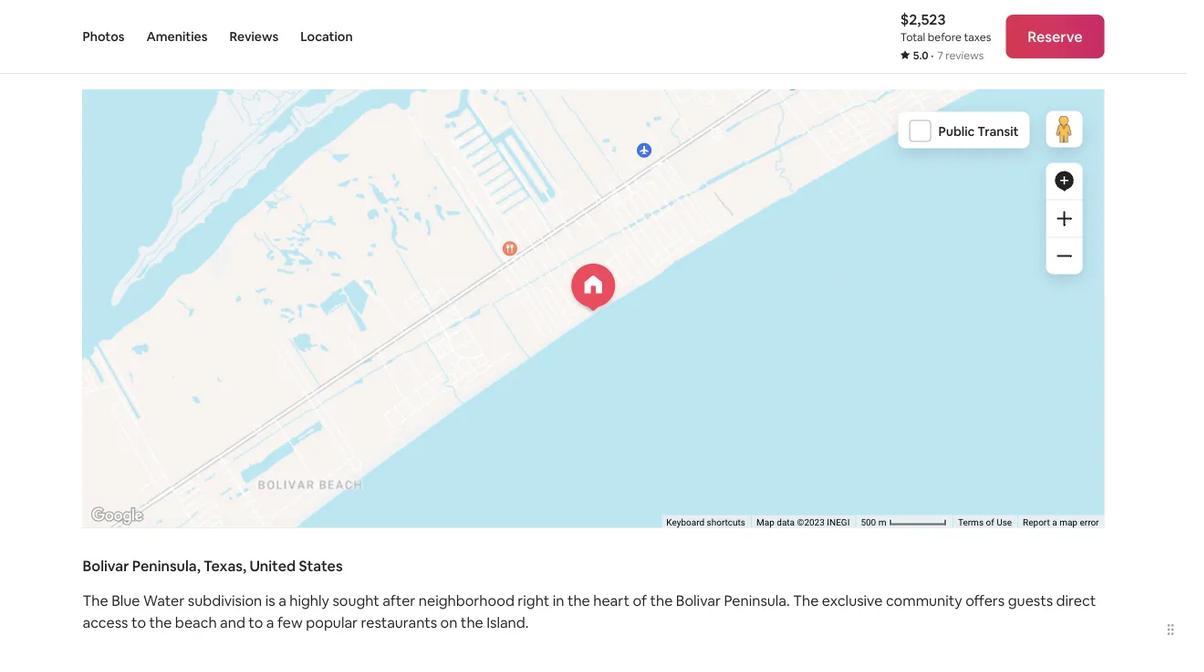 Task type: vqa. For each thing, say whether or not it's contained in the screenshot.
of in The Blue Water subdivision is a highly sought after neighborhood right in the heart of the Bolivar Peninsula. The exclusive community offers guests direct access to the beach and to a few popular restaurants on the Island.
yes



Task type: describe. For each thing, give the bounding box(es) containing it.
location
[[301, 28, 353, 45]]

zoom in image
[[1058, 212, 1072, 226]]

peninsula.
[[724, 592, 790, 610]]

keyboard shortcuts button
[[667, 516, 746, 529]]

the right the in
[[568, 592, 590, 610]]

data
[[777, 517, 795, 528]]

right
[[518, 592, 550, 610]]

1 vertical spatial a
[[279, 592, 286, 610]]

transit
[[978, 123, 1019, 139]]

0 vertical spatial a
[[1053, 517, 1058, 528]]

your stay location, map pin image
[[572, 264, 615, 311]]

2 vertical spatial a
[[266, 614, 274, 632]]

beach
[[175, 614, 217, 632]]

google map
showing 3 points of interest. region
[[0, 53, 1188, 646]]

access
[[83, 614, 128, 632]]

amenities
[[146, 28, 208, 45]]

where
[[83, 43, 146, 69]]

reviews
[[230, 28, 279, 45]]

taxes
[[964, 30, 992, 44]]

the down water at the left of the page
[[149, 614, 172, 632]]

use
[[997, 517, 1012, 528]]

island.
[[487, 614, 529, 632]]

zoom out image
[[1058, 249, 1072, 264]]

5.0 · 7 reviews
[[914, 48, 984, 63]]

shortcuts
[[707, 517, 746, 528]]

terms of use
[[958, 517, 1012, 528]]

be
[[204, 43, 228, 69]]

inegi
[[827, 517, 850, 528]]

2 to from the left
[[249, 614, 263, 632]]

0 horizontal spatial bolivar
[[83, 557, 129, 576]]

$2,523 total before taxes
[[901, 10, 992, 44]]

5.0
[[914, 48, 929, 63]]

of inside the blue water subdivision is a highly sought after neighborhood right in the heart of the bolivar peninsula. the exclusive community offers guests direct access to the beach and to a few popular restaurants on the island.
[[633, 592, 647, 610]]

bolivar peninsula, texas, united states
[[83, 557, 343, 576]]

1 the from the left
[[83, 592, 108, 610]]

photos button
[[83, 0, 125, 73]]

states
[[299, 557, 343, 576]]

where you'll be
[[83, 43, 228, 69]]

report a map error
[[1023, 517, 1100, 528]]

reviews
[[946, 48, 984, 63]]

community
[[886, 592, 963, 610]]

bolivar inside the blue water subdivision is a highly sought after neighborhood right in the heart of the bolivar peninsula. the exclusive community offers guests direct access to the beach and to a few popular restaurants on the island.
[[676, 592, 721, 610]]

map data ©2023 inegi
[[757, 517, 850, 528]]

public transit
[[939, 123, 1019, 139]]

guests
[[1009, 592, 1054, 610]]

blue
[[112, 592, 140, 610]]

highly
[[290, 592, 329, 610]]

peninsula,
[[132, 557, 201, 576]]

error
[[1080, 517, 1100, 528]]

united
[[250, 557, 296, 576]]

amenities button
[[146, 0, 208, 73]]

500 m button
[[856, 516, 953, 529]]

reserve
[[1028, 27, 1083, 46]]

and
[[220, 614, 245, 632]]

in
[[553, 592, 565, 610]]

the right heart
[[650, 592, 673, 610]]



Task type: locate. For each thing, give the bounding box(es) containing it.
the
[[568, 592, 590, 610], [650, 592, 673, 610], [149, 614, 172, 632], [461, 614, 484, 632]]

restaurants
[[361, 614, 437, 632]]

2 horizontal spatial a
[[1053, 517, 1058, 528]]

before
[[928, 30, 962, 44]]

to right and
[[249, 614, 263, 632]]

1 horizontal spatial a
[[279, 592, 286, 610]]

of right heart
[[633, 592, 647, 610]]

public
[[939, 123, 975, 139]]

0 horizontal spatial of
[[633, 592, 647, 610]]

©2023
[[797, 517, 825, 528]]

report a map error link
[[1023, 517, 1100, 528]]

popular
[[306, 614, 358, 632]]

drag pegman onto the map to open street view image
[[1047, 111, 1083, 148]]

a
[[1053, 517, 1058, 528], [279, 592, 286, 610], [266, 614, 274, 632]]

0 horizontal spatial the
[[83, 592, 108, 610]]

google image
[[87, 505, 147, 528]]

texas,
[[204, 557, 246, 576]]

the up access
[[83, 592, 108, 610]]

on
[[441, 614, 458, 632]]

to
[[131, 614, 146, 632], [249, 614, 263, 632]]

subdivision
[[188, 592, 262, 610]]

0 vertical spatial of
[[986, 517, 995, 528]]

direct
[[1057, 592, 1097, 610]]

terms of use link
[[958, 517, 1012, 528]]

map
[[1060, 517, 1078, 528]]

0 horizontal spatial a
[[266, 614, 274, 632]]

1 horizontal spatial of
[[986, 517, 995, 528]]

terms
[[958, 517, 984, 528]]

bolivar left peninsula. on the right of the page
[[676, 592, 721, 610]]

the left exclusive
[[793, 592, 819, 610]]

m
[[879, 517, 887, 528]]

bolivar
[[83, 557, 129, 576], [676, 592, 721, 610]]

0 horizontal spatial to
[[131, 614, 146, 632]]

location button
[[301, 0, 353, 73]]

report
[[1023, 517, 1051, 528]]

few
[[277, 614, 303, 632]]

is
[[265, 592, 275, 610]]

reviews button
[[230, 0, 279, 73]]

after
[[383, 592, 416, 610]]

1 vertical spatial of
[[633, 592, 647, 610]]

1 vertical spatial bolivar
[[676, 592, 721, 610]]

a left few
[[266, 614, 274, 632]]

exclusive
[[822, 592, 883, 610]]

keyboard shortcuts
[[667, 517, 746, 528]]

500 m
[[861, 517, 889, 528]]

offers
[[966, 592, 1005, 610]]

0 vertical spatial bolivar
[[83, 557, 129, 576]]

the
[[83, 592, 108, 610], [793, 592, 819, 610]]

you'll
[[150, 43, 199, 69]]

neighborhood
[[419, 592, 515, 610]]

sought
[[333, 592, 380, 610]]

2 the from the left
[[793, 592, 819, 610]]

a left map
[[1053, 517, 1058, 528]]

a right the is
[[279, 592, 286, 610]]

water
[[143, 592, 185, 610]]

keyboard
[[667, 517, 705, 528]]

$2,523
[[901, 10, 946, 28]]

the down the 'neighborhood'
[[461, 614, 484, 632]]

1 horizontal spatial the
[[793, 592, 819, 610]]

1 horizontal spatial to
[[249, 614, 263, 632]]

1 to from the left
[[131, 614, 146, 632]]

add a place to the map image
[[1054, 170, 1076, 192]]

to down the blue
[[131, 614, 146, 632]]

reserve button
[[1006, 15, 1105, 58]]

of
[[986, 517, 995, 528], [633, 592, 647, 610]]

the blue water subdivision is a highly sought after neighborhood right in the heart of the bolivar peninsula. the exclusive community offers guests direct access to the beach and to a few popular restaurants on the island.
[[83, 592, 1097, 632]]

map
[[757, 517, 775, 528]]

1 horizontal spatial bolivar
[[676, 592, 721, 610]]

500
[[861, 517, 877, 528]]

total
[[901, 30, 926, 44]]

7
[[938, 48, 944, 63]]

·
[[931, 48, 934, 63]]

amusement park: fun town water park image
[[786, 76, 800, 91]]

of left the use
[[986, 517, 995, 528]]

photos
[[83, 28, 125, 45]]

bolivar up the blue
[[83, 557, 129, 576]]

heart
[[594, 592, 630, 610]]



